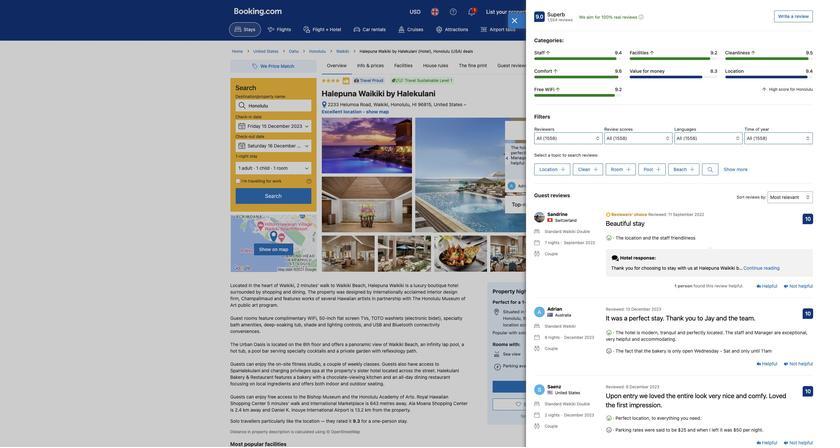 Task type: vqa. For each thing, say whether or not it's contained in the screenshot.


Task type: locate. For each thing, give the bounding box(es) containing it.
·
[[614, 235, 615, 241], [561, 241, 562, 246], [612, 330, 616, 336], [561, 335, 563, 340], [614, 349, 615, 354], [561, 413, 562, 418], [614, 416, 615, 421], [614, 428, 615, 433]]

2 horizontal spatial property
[[509, 9, 530, 15]]

show for show on map
[[259, 247, 271, 252]]

· the location and the staff friendliness
[[612, 235, 696, 241]]

united right "96815,"
[[434, 102, 448, 107]]

· the fact that the bakery is only open wednesday - sat and only until 11am
[[612, 349, 773, 354]]

15
[[262, 123, 267, 129], [240, 125, 244, 129]]

0 vertical spatial view
[[373, 342, 382, 347]]

this inside situated in the best rated area in honolulu, this hotel has an excellent location score of 9.4
[[524, 316, 531, 321]]

and right jay
[[717, 315, 728, 322]]

international up solo travellers particularly like the location — they rated it 9.3 for a one-person stay.
[[307, 408, 333, 413]]

view right sea
[[512, 352, 521, 357]]

1 horizontal spatial tub,
[[295, 322, 303, 328]]

that
[[635, 349, 643, 354]]

(1558) down the time of year
[[754, 135, 768, 141]]

scored 10 element for team.
[[804, 309, 814, 319]]

saturday 16 december 2023
[[248, 143, 308, 149]]

0 horizontal spatial night
[[239, 154, 249, 159]]

superb 1,554 reviews down filters
[[546, 125, 572, 136]]

person inside list of reviews region
[[678, 283, 693, 289]]

states
[[267, 49, 279, 54], [449, 102, 463, 107], [569, 391, 581, 396]]

1 horizontal spatial &
[[367, 63, 370, 68]]

rated superb element down filters
[[509, 124, 572, 132]]

1 vertical spatial perfect
[[616, 416, 632, 421]]

1 horizontal spatial waikiki,
[[374, 102, 390, 107]]

2 vertical spatial very
[[709, 392, 722, 400]]

2 all from the left
[[607, 135, 612, 141]]

7
[[545, 241, 548, 246]]

2 all (1558) button from the left
[[605, 133, 673, 144]]

3 not helpful button from the top
[[784, 440, 814, 446]]

nice
[[723, 392, 735, 400]]

date for check-in date
[[254, 114, 262, 119]]

privileges
[[291, 368, 311, 374]]

all for time of year
[[748, 135, 753, 141]]

1 vertical spatial location
[[540, 167, 558, 172]]

with
[[678, 266, 687, 271], [403, 296, 412, 302], [509, 330, 518, 336], [372, 348, 381, 354], [313, 375, 322, 380]]

0 vertical spatial walk
[[320, 283, 330, 288]]

0 horizontal spatial facilities
[[395, 63, 413, 68]]

complimentary
[[275, 316, 307, 321]]

modern, inside list of reviews region
[[642, 330, 660, 336]]

& inside "link"
[[367, 63, 370, 68]]

nights
[[549, 241, 560, 246], [549, 335, 560, 340], [549, 413, 560, 418]]

facilities up 'travel'
[[395, 63, 413, 68]]

3 not helpful from the top
[[789, 440, 814, 446]]

2 helpful from the top
[[762, 361, 778, 367]]

it right the left
[[721, 428, 723, 433]]

0 vertical spatial bakery
[[653, 349, 667, 354]]

popular with solo travellers
[[493, 330, 547, 336]]

9.4 for staff
[[615, 50, 622, 55]]

0 vertical spatial check-
[[236, 114, 249, 119]]

and up 'response:'
[[644, 235, 651, 241]]

halekulani for halepuna waikiki by halekulani (hotel), honolulu (usa) deals
[[398, 49, 417, 54]]

sat
[[724, 349, 731, 354]]

september up photos
[[565, 241, 585, 246]]

superb 1,554 reviews left we at the top
[[548, 11, 573, 22]]

0 vertical spatial tranquil
[[553, 145, 568, 150]]

comfort
[[535, 68, 553, 74]]

all (1558) button for languages
[[675, 133, 743, 144]]

location inside 2233 helumoa road, waikiki, honolulu, hi 96815, united states – excellent location - show map
[[344, 109, 362, 114]]

all (1558) button down scores
[[605, 133, 673, 144]]

for left work
[[266, 179, 272, 184]]

0 horizontal spatial at
[[321, 368, 325, 374]]

reviews left we at the top
[[559, 17, 573, 22]]

review inside button
[[795, 13, 810, 19]]

3 10 from the top
[[806, 389, 812, 395]]

map inside search section
[[279, 247, 289, 252]]

the hotel is modern, tranquil and perfectly located. the staff and manager are exceptional, very helpful and accommodating. up wednesday
[[606, 330, 808, 342]]

1 vertical spatial minutes'
[[271, 401, 290, 407]]

1 vertical spatial hotel
[[621, 255, 633, 261]]

2023 for reviewed: 9 december 2023
[[650, 385, 660, 390]]

a inside list of reviews region
[[625, 315, 628, 322]]

2 (1558) from the left
[[614, 135, 628, 141]]

parking left rates
[[616, 428, 632, 433]]

0 horizontal spatial show
[[259, 247, 271, 252]]

©
[[327, 430, 330, 435]]

are inside list of reviews region
[[775, 330, 782, 336]]

was left designed
[[337, 289, 345, 295]]

8 nights · december 2023
[[545, 335, 595, 340]]

december for reviewed: 9 december 2023
[[630, 385, 649, 390]]

at right available
[[538, 363, 542, 369]]

0 vertical spatial helpful
[[762, 283, 778, 289]]

search
[[236, 84, 256, 92], [265, 193, 282, 199]]

7 nights · september 2022
[[545, 241, 596, 246]]

9.2 for free wifi
[[616, 87, 622, 92]]

2 left lists
[[545, 413, 548, 418]]

1-night stay
[[236, 154, 258, 159]]

0 horizontal spatial 9.4
[[538, 322, 544, 328]]

0 horizontal spatial honolulu,
[[391, 102, 411, 107]]

1 horizontal spatial 2022
[[695, 212, 705, 217]]

2 vertical spatial on
[[250, 381, 255, 387]]

and right previous 'icon'
[[526, 160, 533, 166]]

a up private
[[345, 342, 348, 347]]

car rentals
[[363, 27, 386, 32]]

friday 15 december 2023
[[248, 123, 303, 129]]

1 all (1558) button from the left
[[535, 133, 603, 144]]

0 horizontal spatial 1
[[451, 78, 453, 83]]

reviewed: left 11
[[649, 212, 668, 217]]

stay down choice
[[633, 220, 645, 227]]

1 vertical spatial &
[[246, 375, 249, 380]]

reviews inside button
[[623, 14, 638, 20]]

facilities up "value"
[[630, 50, 649, 55]]

adrian up top-
[[519, 184, 530, 189]]

0 horizontal spatial score
[[520, 322, 532, 328]]

0 horizontal spatial september
[[565, 241, 585, 246]]

0 horizontal spatial was
[[337, 289, 345, 295]]

shade
[[304, 322, 317, 328]]

travel
[[405, 78, 416, 83]]

2 check- from the top
[[236, 134, 249, 139]]

features down dining.
[[283, 296, 301, 302]]

property highlights
[[493, 289, 542, 295]]

by up 2233 helumoa road, waikiki, honolulu, hi 96815, united states – excellent location - show map in the top of the page
[[387, 89, 396, 98]]

rated
[[524, 202, 537, 208], [543, 309, 554, 315], [337, 419, 348, 424]]

0 horizontal spatial states
[[267, 49, 279, 54]]

1 horizontal spatial center
[[454, 401, 468, 407]]

2 inside list of reviews region
[[545, 413, 548, 418]]

1 horizontal spatial 2
[[545, 413, 548, 418]]

shopping up 2.4
[[230, 401, 251, 407]]

all (1558)
[[537, 135, 558, 141], [607, 135, 628, 141], [677, 135, 698, 141], [748, 135, 768, 141]]

value
[[630, 68, 642, 74]]

home link
[[232, 49, 243, 54]]

night inside search section
[[239, 154, 249, 159]]

adrian
[[519, 184, 530, 189], [548, 307, 563, 312]]

hi
[[413, 102, 417, 107]]

for inside search section
[[266, 179, 272, 184]]

cruises link
[[393, 22, 429, 37]]

art
[[230, 303, 237, 308]]

on inside search section
[[272, 247, 278, 252]]

value for money 8.3 meter
[[630, 76, 718, 78]]

facilities link
[[389, 57, 418, 74]]

filter reviews region
[[535, 113, 814, 144]]

2 up dining.
[[297, 283, 300, 288]]

& right info
[[367, 63, 370, 68]]

december
[[268, 123, 290, 129], [274, 143, 296, 149], [632, 307, 651, 312], [565, 335, 584, 340], [630, 385, 649, 390], [565, 413, 584, 418]]

4 all from the left
[[748, 135, 753, 141]]

bakery down privileges
[[297, 375, 312, 380]]

airport down marketplace
[[335, 408, 349, 413]]

1 vertical spatial located
[[382, 368, 398, 374]]

helpful button for team.
[[757, 361, 778, 367]]

scored 9 element
[[535, 11, 545, 22], [574, 125, 585, 136]]

couple for it
[[545, 347, 558, 351]]

lighting
[[327, 322, 343, 328]]

0 horizontal spatial beach,
[[353, 283, 367, 288]]

in right artists
[[372, 296, 376, 302]]

1 all (1558) from the left
[[537, 135, 558, 141]]

(1558) for languages
[[684, 135, 698, 141]]

reserve
[[531, 384, 548, 390]]

reviewed: for perfect
[[606, 307, 625, 312]]

tub, down urban
[[239, 348, 247, 354]]

1 vertical spatial review
[[715, 283, 728, 289]]

property inside located in the heart of waikiki, 2 minutes' walk to waikiki beach, halepuna waikiki is a luxury boutique hotel surrounded by shopping and dining. the property was designed by internationally acclaimed interior design firm, champalimaud and features works of several hawaiian artists in partnership with the honolulu museum of art public art program. guest rooms feature complimentary wifi, 50-inch flat screen tvs, toto washlets (electronic bidet), specialty bath amenities, deep-soaking tub, shade and lighting controls, and usb and bluetooth connectivity conveniences. the urban oasis is located on the 8th floor and offers a panoramic view of waikiki beach, an infinity lap pool, a hot tub, a pool bar serving specialty cocktails and a private garden with reflexology path. guests can enjoy the on-site fitness studio, a couple of weekly classes. guests also have access to spahalekulani and charging privileges spa at the property's sister hotel located across the street. halekulani bakery & restaurant features a bakery with a chocolate-viewing kitchen and an all-day dining restaurant focusing on local ingredients and offers both indoor and outdoor seating. guests can enjoy free access to the bishop museum and the honolulu academy of arts. royal hawaiian shopping center 5 minutes' walk and international marketplace is 643 metres away. ala moana shopping center is 2.4 km away and daniel k. inouye international airport is 13.2 km from the property.
[[317, 289, 336, 295]]

1 horizontal spatial staff
[[661, 235, 670, 241]]

staff 9.4 meter
[[535, 57, 622, 60]]

2 scored 10 element from the top
[[804, 309, 814, 319]]

9.2 up 8.3
[[711, 50, 718, 55]]

of inside situated in the best rated area in honolulu, this hotel has an excellent location score of 9.4
[[533, 322, 537, 328]]

3 scored 10 element from the top
[[804, 387, 814, 397]]

1 horizontal spatial manager
[[755, 330, 774, 336]]

halekulani up facilities link
[[398, 49, 417, 54]]

km right 2.4
[[243, 408, 250, 413]]

0 horizontal spatial perfect
[[493, 299, 510, 305]]

at inside list of reviews region
[[694, 266, 699, 271]]

0 vertical spatial search
[[236, 84, 256, 92]]

entry
[[624, 392, 639, 400]]

reviewed: 11 september 2022
[[649, 212, 705, 217]]

languages
[[675, 127, 697, 132]]

minutes' up dining.
[[301, 283, 319, 288]]

rated superb element left we at the top
[[548, 10, 573, 18]]

select
[[535, 153, 547, 158]]

1 vertical spatial enjoy
[[255, 394, 267, 400]]

0 vertical spatial location
[[726, 68, 745, 74]]

in right distance
[[248, 430, 251, 435]]

0 horizontal spatial property
[[252, 430, 268, 435]]

km
[[243, 408, 250, 413], [365, 408, 372, 413]]

0 horizontal spatial guest
[[230, 316, 243, 321]]

9.4 down 9.5
[[807, 68, 814, 74]]

1 vertical spatial very
[[606, 337, 616, 342]]

parking inside list of reviews region
[[616, 428, 632, 433]]

list your property
[[487, 9, 530, 15]]

usb
[[373, 322, 382, 328]]

superb 1,554 reviews for scored 9 element to the bottom
[[546, 125, 572, 136]]

street.
[[423, 368, 436, 374]]

jay
[[705, 315, 715, 322]]

- inside 2233 helumoa road, waikiki, honolulu, hi 96815, united states – excellent location - show map
[[363, 109, 365, 114]]

2 not helpful from the top
[[789, 361, 814, 367]]

list of reviews region
[[531, 204, 818, 447]]

and right nice
[[737, 392, 747, 400]]

1 shopping from the left
[[230, 401, 251, 407]]

scored 10 element for loved
[[804, 387, 814, 397]]

particularly
[[262, 419, 285, 424]]

check- for in
[[236, 114, 249, 119]]

waikiki up internationally
[[390, 283, 404, 288]]

2 all (1558) from the left
[[607, 135, 628, 141]]

several
[[321, 296, 336, 302]]

airport inside located in the heart of waikiki, 2 minutes' walk to waikiki beach, halepuna waikiki is a luxury boutique hotel surrounded by shopping and dining. the property was designed by internationally acclaimed interior design firm, champalimaud and features works of several hawaiian artists in partnership with the honolulu museum of art public art program. guest rooms feature complimentary wifi, 50-inch flat screen tvs, toto washlets (electronic bidet), specialty bath amenities, deep-soaking tub, shade and lighting controls, and usb and bluetooth connectivity conveniences. the urban oasis is located on the 8th floor and offers a panoramic view of waikiki beach, an infinity lap pool, a hot tub, a pool bar serving specialty cocktails and a private garden with reflexology path. guests can enjoy the on-site fitness studio, a couple of weekly classes. guests also have access to spahalekulani and charging privileges spa at the property's sister hotel located across the street. halekulani bakery & restaurant features a bakery with a chocolate-viewing kitchen and an all-day dining restaurant focusing on local ingredients and offers both indoor and outdoor seating. guests can enjoy free access to the bishop museum and the honolulu academy of arts. royal hawaiian shopping center 5 minutes' walk and international marketplace is 643 metres away. ala moana shopping center is 2.4 km away and daniel k. inouye international airport is 13.2 km from the property.
[[335, 408, 349, 413]]

score up solo
[[520, 322, 532, 328]]

tranquil inside list of reviews region
[[661, 330, 677, 336]]

upon entry we loved the entire look very nice and comfy. loved the first impression.
[[606, 392, 787, 409]]

in inside search section
[[249, 114, 252, 119]]

1 vertical spatial helpful button
[[757, 361, 778, 367]]

1 vertical spatial manager
[[755, 330, 774, 336]]

1 horizontal spatial are
[[775, 330, 782, 336]]

a up acclaimed
[[410, 283, 413, 288]]

all (1558) button for reviewers
[[535, 133, 603, 144]]

guest inside located in the heart of waikiki, 2 minutes' walk to waikiki beach, halepuna waikiki is a luxury boutique hotel surrounded by shopping and dining. the property was designed by internationally acclaimed interior design firm, champalimaud and features works of several hawaiian artists in partnership with the honolulu museum of art public art program. guest rooms feature complimentary wifi, 50-inch flat screen tvs, toto washlets (electronic bidet), specialty bath amenities, deep-soaking tub, shade and lighting controls, and usb and bluetooth connectivity conveniences. the urban oasis is located on the 8th floor and offers a panoramic view of waikiki beach, an infinity lap pool, a hot tub, a pool bar serving specialty cocktails and a private garden with reflexology path. guests can enjoy the on-site fitness studio, a couple of weekly classes. guests also have access to spahalekulani and charging privileges spa at the property's sister hotel located across the street. halekulani bakery & restaurant features a bakery with a chocolate-viewing kitchen and an all-day dining restaurant focusing on local ingredients and offers both indoor and outdoor seating. guests can enjoy free access to the bishop museum and the honolulu academy of arts. royal hawaiian shopping center 5 minutes' walk and international marketplace is 643 metres away. ala moana shopping center is 2.4 km away and daniel k. inouye international airport is 13.2 km from the property.
[[230, 316, 243, 321]]

all (1558) for languages
[[677, 135, 698, 141]]

honolulu up 643
[[360, 394, 378, 400]]

4 all (1558) from the left
[[748, 135, 768, 141]]

1 helpful button from the top
[[757, 283, 778, 290]]

location inside list of reviews region
[[625, 235, 642, 241]]

2 can from the top
[[247, 394, 254, 400]]

search down work
[[265, 193, 282, 199]]

all (1558) down the time of year
[[748, 135, 768, 141]]

3 all (1558) from the left
[[677, 135, 698, 141]]

1 vertical spatial reviewed:
[[606, 307, 625, 312]]

the left best
[[526, 309, 532, 315]]

booking.com image
[[234, 8, 282, 16]]

0 vertical spatial specialty
[[444, 316, 463, 321]]

all (1558) for review scores
[[607, 135, 628, 141]]

you
[[626, 266, 634, 271], [686, 315, 696, 322], [681, 416, 689, 421]]

(1558) for time of year
[[754, 135, 768, 141]]

waikiki, inside located in the heart of waikiki, 2 minutes' walk to waikiki beach, halepuna waikiki is a luxury boutique hotel surrounded by shopping and dining. the property was designed by internationally acclaimed interior design firm, champalimaud and features works of several hawaiian artists in partnership with the honolulu museum of art public art program. guest rooms feature complimentary wifi, 50-inch flat screen tvs, toto washlets (electronic bidet), specialty bath amenities, deep-soaking tub, shade and lighting controls, and usb and bluetooth connectivity conveniences. the urban oasis is located on the 8th floor and offers a panoramic view of waikiki beach, an infinity lap pool, a hot tub, a pool bar serving specialty cocktails and a private garden with reflexology path. guests can enjoy the on-site fitness studio, a couple of weekly classes. guests also have access to spahalekulani and charging privileges spa at the property's sister hotel located across the street. halekulani bakery & restaurant features a bakery with a chocolate-viewing kitchen and an all-day dining restaurant focusing on local ingredients and offers both indoor and outdoor seating. guests can enjoy free access to the bishop museum and the honolulu academy of arts. royal hawaiian shopping center 5 minutes' walk and international marketplace is 643 metres away. ala moana shopping center is 2.4 km away and daniel k. inouye international airport is 13.2 km from the property.
[[280, 283, 296, 288]]

night up best
[[527, 299, 539, 305]]

date for check-out date
[[256, 134, 265, 139]]

0 horizontal spatial -
[[363, 109, 365, 114]]

all (1558) for reviewers
[[537, 135, 558, 141]]

view right panoramic in the left bottom of the page
[[373, 342, 382, 347]]

an inside situated in the best rated area in honolulu, this hotel has an excellent location score of 9.4
[[551, 316, 556, 321]]

3 couple from the top
[[545, 424, 558, 429]]

with left us
[[678, 266, 687, 271]]

cleanliness 9.5 meter
[[726, 57, 814, 60]]

all (1558) button for review scores
[[605, 133, 673, 144]]

2 km from the left
[[365, 408, 372, 413]]

not helpful button for it was a perfect stay. thank you to jay and the team.
[[784, 361, 814, 367]]

stay. right perfect
[[652, 315, 665, 322]]

1 vertical spatial not helpful
[[789, 361, 814, 367]]

rated inside situated in the best rated area in honolulu, this hotel has an excellent location score of 9.4
[[543, 309, 554, 315]]

guest for guest reviews
[[535, 193, 550, 199]]

were
[[645, 428, 655, 433]]

categories:
[[535, 37, 564, 43]]

2 vertical spatial you
[[681, 416, 689, 421]]

2 couple from the top
[[545, 347, 558, 351]]

bakery right that
[[653, 349, 667, 354]]

halepuna inside located in the heart of waikiki, 2 minutes' walk to waikiki beach, halepuna waikiki is a luxury boutique hotel surrounded by shopping and dining. the property was designed by internationally acclaimed interior design firm, champalimaud and features works of several hawaiian artists in partnership with the honolulu museum of art public art program. guest rooms feature complimentary wifi, 50-inch flat screen tvs, toto washlets (electronic bidet), specialty bath amenities, deep-soaking tub, shade and lighting controls, and usb and bluetooth connectivity conveniences. the urban oasis is located on the 8th floor and offers a panoramic view of waikiki beach, an infinity lap pool, a hot tub, a pool bar serving specialty cocktails and a private garden with reflexology path. guests can enjoy the on-site fitness studio, a couple of weekly classes. guests also have access to spahalekulani and charging privileges spa at the property's sister hotel located across the street. halekulani bakery & restaurant features a bakery with a chocolate-viewing kitchen and an all-day dining restaurant focusing on local ingredients and offers both indoor and outdoor seating. guests can enjoy free access to the bishop museum and the honolulu academy of arts. royal hawaiian shopping center 5 minutes' walk and international marketplace is 643 metres away. ala moana shopping center is 2.4 km away and daniel k. inouye international airport is 13.2 km from the property.
[[368, 283, 388, 288]]

15 down check-in date
[[240, 125, 244, 129]]

3 all from the left
[[677, 135, 683, 141]]

1 horizontal spatial very
[[606, 337, 616, 342]]

and right "floor"
[[323, 342, 331, 347]]

2 horizontal spatial at
[[694, 266, 699, 271]]

0 vertical spatial waikiki,
[[374, 102, 390, 107]]

1 can from the top
[[247, 362, 254, 367]]

staff left search
[[556, 150, 565, 155]]

specialty down 8th
[[287, 348, 306, 354]]

1 vertical spatial 9.2
[[616, 87, 622, 92]]

hotel inside list of reviews region
[[621, 255, 633, 261]]

4 (1558) from the left
[[754, 135, 768, 141]]

house rules link
[[418, 57, 454, 74]]

the left 8th
[[295, 342, 302, 347]]

4 all (1558) button from the left
[[745, 133, 814, 144]]

$50
[[734, 428, 743, 433]]

0 vertical spatial superb 1,554 reviews
[[548, 11, 573, 22]]

honolulu down interior
[[422, 296, 441, 302]]

1 horizontal spatial 1-
[[522, 299, 527, 305]]

0 vertical spatial access
[[419, 362, 434, 367]]

house rules
[[424, 63, 449, 68]]

fact
[[625, 349, 634, 354]]

9.0 for scored 9 element to the bottom
[[576, 128, 583, 134]]

2 horizontal spatial 9.4
[[807, 68, 814, 74]]

located. down jay
[[708, 330, 725, 336]]

destination/property name:
[[236, 94, 286, 99]]

the fine print link
[[454, 57, 493, 74]]

1 vertical spatial 1,554
[[546, 131, 557, 136]]

3 all (1558) button from the left
[[675, 133, 743, 144]]

all (1558) down languages
[[677, 135, 698, 141]]

1 horizontal spatial located.
[[708, 330, 725, 336]]

- inside list of reviews region
[[721, 349, 723, 354]]

0 vertical spatial facilities
[[630, 50, 649, 55]]

has
[[543, 316, 550, 321]]

using
[[316, 430, 326, 435]]

halekulani inside located in the heart of waikiki, 2 minutes' walk to waikiki beach, halepuna waikiki is a luxury boutique hotel surrounded by shopping and dining. the property was designed by internationally acclaimed interior design firm, champalimaud and features works of several hawaiian artists in partnership with the honolulu museum of art public art program. guest rooms feature complimentary wifi, 50-inch flat screen tvs, toto washlets (electronic bidet), specialty bath amenities, deep-soaking tub, shade and lighting controls, and usb and bluetooth connectivity conveniences. the urban oasis is located on the 8th floor and offers a panoramic view of waikiki beach, an infinity lap pool, a hot tub, a pool bar serving specialty cocktails and a private garden with reflexology path. guests can enjoy the on-site fitness studio, a couple of weekly classes. guests also have access to spahalekulani and charging privileges spa at the property's sister hotel located across the street. halekulani bakery & restaurant features a bakery with a chocolate-viewing kitchen and an all-day dining restaurant focusing on local ingredients and offers both indoor and outdoor seating. guests can enjoy free access to the bishop museum and the honolulu academy of arts. royal hawaiian shopping center 5 minutes' walk and international marketplace is 643 metres away. ala moana shopping center is 2.4 km away and daniel k. inouye international airport is 13.2 km from the property.
[[438, 368, 459, 374]]

halepuna up info & prices
[[360, 49, 377, 54]]

december for friday 15 december 2023
[[268, 123, 290, 129]]

united down "saenz"
[[556, 391, 568, 396]]

1 inside list of reviews region
[[675, 283, 677, 289]]

3 helpful from the top
[[762, 440, 778, 446]]

hot
[[230, 348, 237, 354]]

0 horizontal spatial review
[[715, 283, 728, 289]]

click to open map view image
[[322, 101, 327, 109]]

2 helpful button from the top
[[757, 361, 778, 367]]

december right lists
[[565, 413, 584, 418]]

15 right the friday
[[262, 123, 267, 129]]

saved to 12120 lists
[[521, 414, 558, 419]]

helpful down 11am
[[762, 361, 778, 367]]

scored 10 element
[[804, 214, 814, 225], [804, 309, 814, 319], [804, 387, 814, 397]]

1 (1558) from the left
[[544, 135, 558, 141]]

1 center from the left
[[252, 401, 266, 407]]

& down 'spahalekulani' on the bottom left of the page
[[246, 375, 249, 380]]

1 vertical spatial rated superb element
[[509, 124, 572, 132]]

perfect inside list of reviews region
[[616, 416, 632, 421]]

0 vertical spatial you
[[626, 266, 634, 271]]

3 (1558) from the left
[[684, 135, 698, 141]]

1 vertical spatial -
[[721, 349, 723, 354]]

1 vertical spatial airport
[[335, 408, 349, 413]]

—
[[321, 419, 325, 424]]

airport left taxis
[[490, 27, 505, 32]]

all for languages
[[677, 135, 683, 141]]

free
[[535, 87, 544, 92]]

in for distance in property description is calculated using © openstreetmap
[[248, 430, 251, 435]]

charging
[[271, 368, 289, 374]]

1 horizontal spatial review
[[795, 13, 810, 19]]

all (1558) for time of year
[[748, 135, 768, 141]]

1 horizontal spatial exceptional,
[[783, 330, 808, 336]]

2 vertical spatial united
[[556, 391, 568, 396]]

rated superb element
[[548, 10, 573, 18], [509, 124, 572, 132]]

an right has
[[551, 316, 556, 321]]

5
[[267, 401, 270, 407]]

show on map
[[259, 247, 289, 252]]

0 vertical spatial very
[[562, 155, 571, 161]]

print
[[478, 63, 487, 68]]

couple down lists
[[545, 424, 558, 429]]

offers left both
[[302, 381, 314, 387]]

all (1558) button for time of year
[[745, 133, 814, 144]]

0 vertical spatial rated superb element
[[548, 10, 573, 18]]

also
[[398, 362, 407, 367]]

until
[[752, 349, 761, 354]]

search inside button
[[265, 193, 282, 199]]

december down friday 15 december 2023
[[274, 143, 296, 149]]

review inside region
[[715, 283, 728, 289]]

show inside button
[[725, 167, 736, 172]]

1 vertical spatial united
[[434, 102, 448, 107]]

1 check- from the top
[[236, 114, 249, 119]]

united inside 2233 helumoa road, waikiki, honolulu, hi 96815, united states – excellent location - show map
[[434, 102, 448, 107]]

0 vertical spatial reviewed:
[[649, 212, 668, 217]]

located
[[230, 283, 248, 288]]

2 10 from the top
[[806, 311, 812, 317]]

0 vertical spatial rated
[[524, 202, 537, 208]]

1 vertical spatial night
[[527, 299, 539, 305]]

enjoy left free at bottom
[[255, 394, 267, 400]]

beach
[[538, 202, 553, 208]]

specialty right bidet),
[[444, 316, 463, 321]]

comfy.
[[749, 392, 768, 400]]

2 center from the left
[[454, 401, 468, 407]]

review right the write at top
[[795, 13, 810, 19]]

location for clean
[[540, 167, 558, 172]]

8.5 element
[[574, 199, 585, 210]]

50-
[[319, 316, 327, 321]]

0 vertical spatial perfectly
[[511, 150, 529, 155]]

1 all from the left
[[537, 135, 542, 141]]

show inside search section
[[259, 247, 271, 252]]

1 vertical spatial map
[[279, 247, 289, 252]]

perfectly left select
[[511, 150, 529, 155]]

0 horizontal spatial rated
[[337, 419, 348, 424]]

check-in date
[[236, 114, 262, 119]]

shopping right moana
[[432, 401, 453, 407]]

0 horizontal spatial 9.2
[[616, 87, 622, 92]]

waikiki inside list of reviews region
[[721, 266, 736, 271]]

the right that
[[645, 349, 651, 354]]

1 vertical spatial couple
[[545, 347, 558, 351]]

the left on-
[[268, 362, 275, 367]]

beautiful
[[606, 220, 632, 227]]

9.0
[[536, 14, 544, 20], [576, 128, 583, 134]]

1 km from the left
[[243, 408, 250, 413]]

travel sustainable level 1
[[405, 78, 453, 83]]

facilities 9.2 meter
[[630, 57, 718, 60]]

in for situated in the best rated area in honolulu, this hotel has an excellent location score of 9.4
[[521, 309, 525, 315]]

1 horizontal spatial honolulu,
[[504, 316, 522, 321]]

bakery inside list of reviews region
[[653, 349, 667, 354]]

3 helpful button from the top
[[757, 440, 778, 446]]

it was a perfect stay. thank you to jay and the team.
[[606, 315, 756, 322]]

hotel inside situated in the best rated area in honolulu, this hotel has an excellent location score of 9.4
[[532, 316, 542, 321]]

was inside located in the heart of waikiki, 2 minutes' walk to waikiki beach, halepuna waikiki is a luxury boutique hotel surrounded by shopping and dining. the property was designed by internationally acclaimed interior design firm, champalimaud and features works of several hawaiian artists in partnership with the honolulu museum of art public art program. guest rooms feature complimentary wifi, 50-inch flat screen tvs, toto washlets (electronic bidet), specialty bath amenities, deep-soaking tub, shade and lighting controls, and usb and bluetooth connectivity conveniences. the urban oasis is located on the 8th floor and offers a panoramic view of waikiki beach, an infinity lap pool, a hot tub, a pool bar serving specialty cocktails and a private garden with reflexology path. guests can enjoy the on-site fitness studio, a couple of weekly classes. guests also have access to spahalekulani and charging privileges spa at the property's sister hotel located across the street. halekulani bakery & restaurant features a bakery with a chocolate-viewing kitchen and an all-day dining restaurant focusing on local ingredients and offers both indoor and outdoor seating. guests can enjoy free access to the bishop museum and the honolulu academy of arts. royal hawaiian shopping center 5 minutes' walk and international marketplace is 643 metres away. ala moana shopping center is 2.4 km away and daniel k. inouye international airport is 13.2 km from the property.
[[337, 289, 345, 295]]

a inside button
[[792, 13, 794, 19]]

person down property.
[[382, 419, 397, 424]]

fine
[[469, 63, 476, 68]]

0 vertical spatial superb
[[548, 11, 566, 17]]

all down review
[[607, 135, 612, 141]]

2 not from the top
[[790, 361, 798, 367]]

2 enjoy from the top
[[255, 394, 267, 400]]

0 vertical spatial &
[[367, 63, 370, 68]]

2 vertical spatial reviewed:
[[606, 385, 625, 390]]

2 vertical spatial property
[[252, 430, 268, 435]]

show more button
[[725, 164, 748, 176]]

and up inouye
[[302, 401, 309, 407]]

1 horizontal spatial 1
[[675, 283, 677, 289]]

arts.
[[406, 394, 416, 400]]

couple for upon
[[545, 424, 558, 429]]

superb for left scored 9 element
[[548, 11, 566, 17]]

property for distance in property description is calculated using © openstreetmap
[[252, 430, 268, 435]]

0 vertical spatial 1-
[[236, 154, 239, 159]]

in for check-in date
[[249, 114, 252, 119]]

3 not from the top
[[790, 440, 798, 446]]

0 vertical spatial an
[[551, 316, 556, 321]]

very inside upon entry we loved the entire look very nice and comfy. loved the first impression.
[[709, 392, 722, 400]]

0 vertical spatial honolulu,
[[391, 102, 411, 107]]

2 not helpful button from the top
[[784, 361, 814, 367]]

0 vertical spatial perfect
[[493, 299, 510, 305]]

location
[[726, 68, 745, 74], [540, 167, 558, 172]]

halekulani for halepuna waikiki by halekulani
[[397, 89, 436, 98]]

located
[[272, 342, 287, 347], [382, 368, 398, 374]]

honolulu link
[[310, 49, 326, 54]]

2023 for reviewed: 13 december 2023
[[652, 307, 662, 312]]

11am
[[762, 349, 773, 354]]



Task type: describe. For each thing, give the bounding box(es) containing it.
superb for scored 9 element to the bottom
[[554, 125, 572, 131]]

write a review
[[779, 13, 810, 19]]

1 vertical spatial specialty
[[287, 348, 306, 354]]

1 horizontal spatial 15
[[262, 123, 267, 129]]

aim
[[587, 14, 594, 20]]

0 horizontal spatial stay.
[[398, 419, 408, 424]]

and down "50-" at the bottom of page
[[318, 322, 326, 328]]

luxury
[[414, 283, 427, 288]]

1 horizontal spatial hawaiian
[[430, 394, 449, 400]]

time of year
[[745, 127, 770, 132]]

shopping
[[262, 289, 282, 295]]

rules
[[438, 63, 449, 68]]

2 shopping from the left
[[432, 401, 453, 407]]

honolulu up rules
[[434, 49, 450, 54]]

0 vertical spatial hotel
[[330, 27, 341, 32]]

for right high
[[791, 87, 796, 92]]

1 vertical spatial tub,
[[239, 348, 247, 354]]

1 horizontal spatial september
[[674, 212, 694, 217]]

academy
[[380, 394, 399, 400]]

more
[[737, 167, 748, 172]]

honolulu down "flight"
[[310, 49, 326, 54]]

location inside situated in the best rated area in honolulu, this hotel has an excellent location score of 9.4
[[504, 322, 519, 328]]

· down reviewed: 13 december 2023
[[612, 330, 616, 336]]

· down the beautiful
[[614, 235, 615, 241]]

waikiki up reflexology
[[389, 342, 404, 347]]

1 horizontal spatial specialty
[[444, 316, 463, 321]]

view inside located in the heart of waikiki, 2 minutes' walk to waikiki beach, halepuna waikiki is a luxury boutique hotel surrounded by shopping and dining. the property was designed by internationally acclaimed interior design firm, champalimaud and features works of several hawaiian artists in partnership with the honolulu museum of art public art program. guest rooms feature complimentary wifi, 50-inch flat screen tvs, toto washlets (electronic bidet), specialty bath amenities, deep-soaking tub, shade and lighting controls, and usb and bluetooth connectivity conveniences. the urban oasis is located on the 8th floor and offers a panoramic view of waikiki beach, an infinity lap pool, a hot tub, a pool bar serving specialty cocktails and a private garden with reflexology path. guests can enjoy the on-site fitness studio, a couple of weekly classes. guests also have access to spahalekulani and charging privileges spa at the property's sister hotel located across the street. halekulani bakery & restaurant features a bakery with a chocolate-viewing kitchen and an all-day dining restaurant focusing on local ingredients and offers both indoor and outdoor seating. guests can enjoy free access to the bishop museum and the honolulu academy of arts. royal hawaiian shopping center 5 minutes' walk and international marketplace is 643 metres away. ala moana shopping center is 2.4 km away and daniel k. inouye international airport is 13.2 km from the property.
[[373, 342, 382, 347]]

waikiki up 'prices'
[[379, 49, 392, 54]]

perfectly inside list of reviews region
[[687, 330, 706, 336]]

waikiki up road,
[[359, 89, 385, 98]]

1 vertical spatial you
[[686, 315, 696, 322]]

partnership
[[377, 296, 402, 302]]

bakery
[[230, 375, 245, 380]]

waikiki link
[[336, 49, 349, 54]]

the left bishop
[[299, 394, 306, 400]]

1 vertical spatial walk
[[291, 401, 300, 407]]

to right choosing
[[663, 266, 667, 271]]

team.
[[740, 315, 756, 322]]

valign  initial image
[[342, 77, 350, 85]]

accommodating. inside list of reviews region
[[642, 337, 677, 342]]

1 vertical spatial travellers
[[241, 419, 260, 424]]

in for located in the heart of waikiki, 2 minutes' walk to waikiki beach, halepuna waikiki is a luxury boutique hotel surrounded by shopping and dining. the property was designed by internationally acclaimed interior design firm, champalimaud and features works of several hawaiian artists in partnership with the honolulu museum of art public art program. guest rooms feature complimentary wifi, 50-inch flat screen tvs, toto washlets (electronic bidet), specialty bath amenities, deep-soaking tub, shade and lighting controls, and usb and bluetooth connectivity conveniences. the urban oasis is located on the 8th floor and offers a panoramic view of waikiki beach, an infinity lap pool, a hot tub, a pool bar serving specialty cocktails and a private garden with reflexology path. guests can enjoy the on-site fitness studio, a couple of weekly classes. guests also have access to spahalekulani and charging privileges spa at the property's sister hotel located across the street. halekulani bakery & restaurant features a bakery with a chocolate-viewing kitchen and an all-day dining restaurant focusing on local ingredients and offers both indoor and outdoor seating. guests can enjoy free access to the bishop museum and the honolulu academy of arts. royal hawaiian shopping center 5 minutes' walk and international marketplace is 643 metres away. ala moana shopping center is 2.4 km away and daniel k. inouye international airport is 13.2 km from the property.
[[249, 283, 252, 288]]

map inside 2233 helumoa road, waikiki, honolulu, hi 96815, united states – excellent location - show map
[[379, 109, 389, 114]]

1 horizontal spatial facilities
[[630, 50, 649, 55]]

to left be
[[667, 428, 671, 433]]

they
[[326, 419, 336, 424]]

sort
[[737, 195, 745, 200]]

states inside list of reviews region
[[569, 391, 581, 396]]

· left rates
[[614, 428, 615, 433]]

to up inouye
[[294, 394, 298, 400]]

and up marketplace
[[342, 394, 350, 400]]

we aim for 100% real reviews
[[580, 14, 638, 20]]

by up facilities link
[[393, 49, 397, 54]]

k.
[[286, 408, 291, 413]]

0 horizontal spatial offers
[[302, 381, 314, 387]]

honolulu right high
[[797, 87, 814, 92]]

the up 'response:'
[[653, 235, 659, 241]]

and up couple
[[328, 348, 335, 354]]

1 vertical spatial museum
[[323, 394, 341, 400]]

0 horizontal spatial scored 9 element
[[535, 11, 545, 22]]

1 10 from the top
[[806, 216, 812, 222]]

located in the heart of waikiki, 2 minutes' walk to waikiki beach, halepuna waikiki is a luxury boutique hotel surrounded by shopping and dining. the property was designed by internationally acclaimed interior design firm, champalimaud and features works of several hawaiian artists in partnership with the honolulu museum of art public art program. guest rooms feature complimentary wifi, 50-inch flat screen tvs, toto washlets (electronic bidet), specialty bath amenities, deep-soaking tub, shade and lighting controls, and usb and bluetooth connectivity conveniences. the urban oasis is located on the 8th floor and offers a panoramic view of waikiki beach, an infinity lap pool, a hot tub, a pool bar serving specialty cocktails and a private garden with reflexology path. guests can enjoy the on-site fitness studio, a couple of weekly classes. guests also have access to spahalekulani and charging privileges spa at the property's sister hotel located across the street. halekulani bakery & restaurant features a bakery with a chocolate-viewing kitchen and an all-day dining restaurant focusing on local ingredients and offers both indoor and outdoor seating. guests can enjoy free access to the bishop museum and the honolulu academy of arts. royal hawaiian shopping center 5 minutes' walk and international marketplace is 643 metres away. ala moana shopping center is 2.4 km away and daniel k. inouye international airport is 13.2 km from the property.
[[230, 283, 469, 413]]

· right 8
[[561, 335, 563, 340]]

0 horizontal spatial search
[[236, 84, 256, 92]]

+
[[326, 27, 329, 32]]

stay. inside list of reviews region
[[652, 315, 665, 322]]

0 vertical spatial exceptional,
[[537, 155, 561, 161]]

0 vertical spatial nights
[[549, 241, 560, 246]]

united states inside list of reviews region
[[556, 391, 581, 396]]

1 horizontal spatial walk
[[320, 283, 330, 288]]

beach
[[674, 167, 687, 172]]

reviewers'
[[612, 212, 634, 217]]

the up marketplace
[[351, 394, 358, 400]]

conveniences.
[[230, 329, 261, 334]]

moana
[[417, 401, 431, 407]]

1 vertical spatial on
[[289, 342, 294, 347]]

hotel inside list of reviews region
[[625, 330, 636, 336]]

prices
[[371, 63, 384, 68]]

for inside we aim for 100% real reviews button
[[595, 14, 601, 20]]

the down 'upon'
[[606, 402, 616, 409]]

96815,
[[418, 102, 433, 107]]

location left "—"
[[303, 419, 320, 424]]

excellent location - show map button
[[322, 109, 389, 114]]

guests up 'spahalekulani' on the bottom left of the page
[[230, 362, 245, 367]]

to left jay
[[698, 315, 704, 322]]

score inside situated in the best rated area in honolulu, this hotel has an excellent location score of 9.4
[[520, 322, 532, 328]]

1 vertical spatial september
[[565, 241, 585, 246]]

lists
[[550, 414, 558, 419]]

1 horizontal spatial view
[[512, 352, 521, 357]]

with down acclaimed
[[403, 296, 412, 302]]

and left dining.
[[283, 289, 291, 295]]

helpful.
[[729, 283, 744, 289]]

to right location,
[[652, 416, 656, 421]]

0 vertical spatial the hotel is modern, tranquil and perfectly located. the staff and manager are exceptional, very helpful and accommodating.
[[511, 145, 577, 166]]

top-rated beach nearby element
[[509, 201, 571, 209]]

1 vertical spatial 2022
[[586, 241, 596, 246]]

and down team.
[[746, 330, 754, 336]]

we
[[640, 392, 648, 400]]

the down metres
[[384, 408, 391, 413]]

choice
[[635, 212, 648, 217]]

guest reviews (1,554) link
[[493, 57, 549, 74]]

(1558) for reviewers
[[544, 135, 558, 141]]

helpful for loved
[[762, 440, 778, 446]]

the down couple
[[326, 368, 333, 374]]

(1,554)
[[529, 63, 544, 68]]

helpful for not helpful button for it was a perfect stay. thank you to jay and the team.
[[799, 361, 814, 367]]

and right $25
[[688, 428, 696, 433]]

honolulu, inside 2233 helumoa road, waikiki, honolulu, hi 96815, united states – excellent location - show map
[[391, 102, 411, 107]]

1 horizontal spatial beach,
[[405, 342, 420, 347]]

the left team.
[[729, 315, 738, 322]]

next image
[[585, 157, 589, 160]]

to up street.
[[435, 362, 440, 367]]

and down chocolate-
[[341, 381, 349, 387]]

waikiki, inside 2233 helumoa road, waikiki, honolulu, hi 96815, united states – excellent location - show map
[[374, 102, 390, 107]]

to left 12120
[[534, 414, 537, 419]]

not helpful button for upon entry we loved the entire look very nice and comfy. loved the first impression.
[[784, 440, 814, 446]]

reviews left by:
[[746, 195, 760, 200]]

the inside situated in the best rated area in honolulu, this hotel has an excellent location score of 9.4
[[526, 309, 532, 315]]

have
[[408, 362, 418, 367]]

9.2 for facilities
[[711, 50, 718, 55]]

1 horizontal spatial at
[[538, 363, 542, 369]]

with right garden
[[372, 348, 381, 354]]

boutique
[[428, 283, 447, 288]]

0 horizontal spatial it
[[349, 419, 352, 424]]

away.
[[396, 401, 408, 407]]

· down 'upon'
[[614, 416, 615, 421]]

and right kitchen
[[384, 375, 391, 380]]

a up both
[[323, 375, 325, 380]]

0 horizontal spatial on
[[250, 381, 255, 387]]

it
[[606, 315, 610, 322]]

1 not helpful from the top
[[789, 283, 814, 289]]

0 vertical spatial features
[[283, 296, 301, 302]]

wednesday
[[695, 349, 720, 354]]

1 vertical spatial features
[[275, 375, 292, 380]]

0 horizontal spatial tranquil
[[553, 145, 568, 150]]

1 vertical spatial 1-
[[522, 299, 527, 305]]

· up +25
[[561, 241, 562, 246]]

artists
[[358, 296, 371, 302]]

road,
[[360, 102, 373, 107]]

(1558) for review scores
[[614, 135, 628, 141]]

continue
[[744, 266, 763, 271]]

1 horizontal spatial stay
[[633, 220, 645, 227]]

1 couple from the top
[[545, 252, 558, 257]]

1 horizontal spatial 16
[[268, 143, 273, 149]]

all for reviewers
[[537, 135, 542, 141]]

inouye
[[292, 408, 306, 413]]

with left solo
[[509, 330, 518, 336]]

location 9.4 meter
[[726, 76, 814, 78]]

reviews up nearby
[[551, 193, 571, 199]]

list your property link
[[483, 4, 534, 20]]

· right lists
[[561, 413, 562, 418]]

comfort 9.6 meter
[[535, 76, 622, 78]]

perfect
[[630, 315, 650, 322]]

0 horizontal spatial very
[[562, 155, 571, 161]]

0 vertical spatial parking
[[504, 363, 518, 369]]

reviews right reviewers
[[558, 131, 572, 136]]

december down excellent
[[565, 335, 584, 340]]

money
[[651, 68, 665, 74]]

9.0 for left scored 9 element
[[536, 14, 544, 20]]

this inside list of reviews region
[[707, 283, 714, 289]]

cocktails
[[308, 348, 326, 354]]

check- for out
[[236, 134, 249, 139]]

0 vertical spatial travellers
[[528, 330, 547, 336]]

1 only from the left
[[673, 349, 682, 354]]

high score for honolulu
[[770, 87, 814, 92]]

1 horizontal spatial score
[[779, 87, 790, 92]]

and down it was a perfect stay. thank you to jay and the team.
[[678, 330, 686, 336]]

december for saturday 16 december 2023
[[274, 143, 296, 149]]

for right "value"
[[643, 68, 650, 74]]

2023 for friday 15 december 2023
[[291, 123, 303, 129]]

a down property highlights
[[519, 299, 521, 305]]

sea
[[504, 352, 511, 357]]

0 vertical spatial accommodating.
[[535, 160, 568, 166]]

with down spa
[[313, 375, 322, 380]]

2023 for saturday 16 december 2023
[[297, 143, 308, 149]]

at inside located in the heart of waikiki, 2 minutes' walk to waikiki beach, halepuna waikiki is a luxury boutique hotel surrounded by shopping and dining. the property was designed by internationally acclaimed interior design firm, champalimaud and features works of several hawaiian artists in partnership with the honolulu museum of art public art program. guest rooms feature complimentary wifi, 50-inch flat screen tvs, toto washlets (electronic bidet), specialty bath amenities, deep-soaking tub, shade and lighting controls, and usb and bluetooth connectivity conveniences. the urban oasis is located on the 8th floor and offers a panoramic view of waikiki beach, an infinity lap pool, a hot tub, a pool bar serving specialty cocktails and a private garden with reflexology path. guests can enjoy the on-site fitness studio, a couple of weekly classes. guests also have access to spahalekulani and charging privileges spa at the property's sister hotel located across the street. halekulani bakery & restaurant features a bakery with a chocolate-viewing kitchen and an all-day dining restaurant focusing on local ingredients and offers both indoor and outdoor seating. guests can enjoy free access to the bishop museum and the honolulu academy of arts. royal hawaiian shopping center 5 minutes' walk and international marketplace is 643 metres away. ala moana shopping center is 2.4 km away and daniel k. inouye international airport is 13.2 km from the property.
[[321, 368, 325, 374]]

1 horizontal spatial was
[[612, 315, 623, 322]]

excellent
[[557, 316, 575, 321]]

0 horizontal spatial perfectly
[[511, 150, 529, 155]]

1,554 for scored 9 element to the bottom
[[546, 131, 557, 136]]

and down shopping
[[274, 296, 282, 302]]

floor
[[312, 342, 321, 347]]

& inside located in the heart of waikiki, 2 minutes' walk to waikiki beach, halepuna waikiki is a luxury boutique hotel surrounded by shopping and dining. the property was designed by internationally acclaimed interior design firm, champalimaud and features works of several hawaiian artists in partnership with the honolulu museum of art public art program. guest rooms feature complimentary wifi, 50-inch flat screen tvs, toto washlets (electronic bidet), specialty bath amenities, deep-soaking tub, shade and lighting controls, and usb and bluetooth connectivity conveniences. the urban oasis is located on the 8th floor and offers a panoramic view of waikiki beach, an infinity lap pool, a hot tub, a pool bar serving specialty cocktails and a private garden with reflexology path. guests can enjoy the on-site fitness studio, a couple of weekly classes. guests also have access to spahalekulani and charging privileges spa at the property's sister hotel located across the street. halekulani bakery & restaurant features a bakery with a chocolate-viewing kitchen and an all-day dining restaurant focusing on local ingredients and offers both indoor and outdoor seating. guests can enjoy free access to the bishop museum and the honolulu academy of arts. royal hawaiian shopping center 5 minutes' walk and international marketplace is 643 metres away. ala moana shopping center is 2.4 km away and daniel k. inouye international airport is 13.2 km from the property.
[[246, 375, 249, 380]]

the right available
[[543, 363, 549, 369]]

helpful for 1st not helpful button from the top
[[799, 283, 814, 289]]

0 vertical spatial minutes'
[[301, 283, 319, 288]]

10 for loved
[[806, 389, 812, 395]]

1 horizontal spatial airport
[[490, 27, 505, 32]]

0 horizontal spatial hawaiian
[[338, 296, 357, 302]]

i'm
[[242, 179, 247, 184]]

2 inside located in the heart of waikiki, 2 minutes' walk to waikiki beach, halepuna waikiki is a luxury boutique hotel surrounded by shopping and dining. the property was designed by internationally acclaimed interior design firm, champalimaud and features works of several hawaiian artists in partnership with the honolulu museum of art public art program. guest rooms feature complimentary wifi, 50-inch flat screen tvs, toto washlets (electronic bidet), specialty bath amenities, deep-soaking tub, shade and lighting controls, and usb and bluetooth connectivity conveniences. the urban oasis is located on the 8th floor and offers a panoramic view of waikiki beach, an infinity lap pool, a hot tub, a pool bar serving specialty cocktails and a private garden with reflexology path. guests can enjoy the on-site fitness studio, a couple of weekly classes. guests also have access to spahalekulani and charging privileges spa at the property's sister hotel located across the street. halekulani bakery & restaurant features a bakery with a chocolate-viewing kitchen and an all-day dining restaurant focusing on local ingredients and offers both indoor and outdoor seating. guests can enjoy free access to the bishop museum and the honolulu academy of arts. royal hawaiian shopping center 5 minutes' walk and international marketplace is 643 metres away. ala moana shopping center is 2.4 km away and daniel k. inouye international airport is 13.2 km from the property.
[[297, 283, 300, 288]]

helpful for team.
[[762, 361, 778, 367]]

search section
[[228, 54, 319, 273]]

0 horizontal spatial 16
[[240, 145, 244, 149]]

distance in property description is calculated using © openstreetmap
[[230, 430, 361, 435]]

marketplace
[[338, 401, 364, 407]]

left
[[712, 428, 719, 433]]

australia
[[556, 313, 572, 318]]

response:
[[634, 255, 657, 261]]

a left couple
[[323, 362, 326, 367]]

and up search
[[570, 145, 577, 150]]

the left heart
[[254, 283, 261, 288]]

the right like
[[295, 419, 302, 424]]

0 vertical spatial are
[[530, 155, 536, 161]]

0 horizontal spatial united states
[[254, 49, 279, 54]]

100%
[[602, 14, 613, 20]]

2 only from the left
[[742, 349, 750, 354]]

1 horizontal spatial museum
[[442, 296, 460, 302]]

2 vertical spatial was
[[725, 428, 733, 433]]

for up situated
[[511, 299, 517, 305]]

and down privileges
[[292, 381, 300, 387]]

0 horizontal spatial thank
[[612, 266, 625, 271]]

and up restaurant
[[262, 368, 270, 374]]

top-
[[512, 202, 524, 208]]

0 vertical spatial international
[[311, 401, 337, 407]]

1 scored 10 element from the top
[[804, 214, 814, 225]]

popular
[[493, 330, 508, 336]]

1 horizontal spatial thank
[[667, 315, 684, 322]]

art
[[252, 303, 258, 308]]

excellent
[[322, 109, 343, 114]]

1 not helpful button from the top
[[784, 283, 814, 290]]

0 horizontal spatial united
[[254, 49, 266, 54]]

guests up 2.4
[[230, 394, 245, 400]]

solo
[[230, 419, 240, 424]]

0 vertical spatial 2022
[[695, 212, 705, 217]]

stay inside search section
[[250, 154, 258, 159]]

0 vertical spatial manager
[[511, 155, 529, 161]]

a left private
[[337, 348, 339, 354]]

clean
[[579, 167, 591, 172]]

0 horizontal spatial modern,
[[536, 145, 552, 150]]

for inside list of reviews region
[[635, 266, 641, 271]]

2 horizontal spatial stay
[[668, 266, 677, 271]]

for right 9.3 in the left of the page
[[362, 419, 368, 424]]

halepuna inside list of reviews region
[[700, 266, 720, 271]]

a right pool,
[[462, 342, 464, 347]]

not helpful for team.
[[789, 361, 814, 367]]

10 for team.
[[806, 311, 812, 317]]

to right topic
[[563, 153, 567, 158]]

champalimaud
[[241, 296, 273, 302]]

feature
[[259, 316, 274, 321]]

ala
[[409, 401, 416, 407]]

dining.
[[293, 289, 307, 295]]

superb 1,554 reviews for left scored 9 element
[[548, 11, 573, 22]]

all for review scores
[[607, 135, 612, 141]]

not for it was a perfect stay. thank you to jay and the team.
[[790, 361, 798, 367]]

overview
[[327, 63, 347, 68]]

adrian inside list of reviews region
[[548, 307, 563, 312]]

level
[[440, 78, 450, 83]]

high
[[770, 87, 778, 92]]

the hotel is modern, tranquil and perfectly located. the staff and manager are exceptional, very helpful and accommodating. inside list of reviews region
[[606, 330, 808, 342]]

1 vertical spatial person
[[382, 419, 397, 424]]

cleanliness
[[726, 50, 751, 55]]

time
[[745, 127, 755, 132]]

0 horizontal spatial located.
[[530, 150, 546, 155]]

9.4 for location
[[807, 68, 814, 74]]

and down washlets
[[384, 322, 391, 328]]

0 vertical spatial located
[[272, 342, 287, 347]]

to up several
[[331, 283, 335, 288]]

a left one-
[[369, 419, 371, 424]]

halepuna up the 2233
[[322, 89, 357, 98]]

united inside list of reviews region
[[556, 391, 568, 396]]

show for show more
[[725, 167, 736, 172]]

location for 9.4
[[726, 68, 745, 74]]

viewing
[[350, 375, 366, 380]]

review categories element
[[535, 36, 564, 44]]

1 vertical spatial scored 9 element
[[574, 125, 585, 136]]

located. inside list of reviews region
[[708, 330, 725, 336]]

1 vertical spatial staff
[[661, 235, 670, 241]]

and down 5
[[263, 408, 271, 413]]

waikiki up overview
[[336, 49, 349, 54]]

december for reviewed: 13 december 2023
[[632, 307, 651, 312]]

2 horizontal spatial staff
[[735, 330, 745, 336]]

guest for guest reviews (1,554)
[[498, 63, 511, 68]]

with inside list of reviews region
[[678, 266, 687, 271]]

manager inside list of reviews region
[[755, 330, 774, 336]]

in up excellent
[[565, 309, 568, 315]]

· left fact
[[614, 349, 615, 354]]

rated superb element for scored 9 element to the bottom
[[509, 124, 572, 132]]

helpful button for loved
[[757, 440, 778, 446]]

the up dining
[[415, 368, 421, 374]]

property for list your property
[[509, 9, 530, 15]]

nights for upon
[[549, 413, 560, 418]]

reviewed: for loved
[[606, 385, 625, 390]]

halepuna waikiki by halekulani (hotel), honolulu (usa) deals link
[[360, 49, 473, 54]]

guest reviews
[[535, 193, 571, 199]]

not helpful for loved
[[789, 440, 814, 446]]

not for upon entry we loved the entire look very nice and comfy. loved the first impression.
[[790, 440, 798, 446]]

1- inside search section
[[236, 154, 239, 159]]

1 vertical spatial access
[[278, 394, 292, 400]]

focusing
[[230, 381, 249, 387]]

car
[[363, 27, 370, 32]]

1,554 for left scored 9 element
[[548, 17, 558, 22]]

with:
[[510, 342, 521, 347]]

halepuna waikiki by halekulani
[[322, 89, 436, 98]]

previous image
[[504, 157, 508, 160]]

states inside 2233 helumoa road, waikiki, honolulu, hi 96815, united states – excellent location - show map
[[449, 102, 463, 107]]

a left topic
[[548, 153, 551, 158]]

1 vertical spatial international
[[307, 408, 333, 413]]

property
[[493, 289, 515, 295]]

0 vertical spatial 1
[[451, 78, 453, 83]]

ingredients
[[268, 381, 291, 387]]

helpful for not helpful button related to upon entry we loved the entire look very nice and comfy. loved the first impression.
[[799, 440, 814, 446]]

and right sat
[[732, 349, 740, 354]]

panoramic
[[349, 342, 371, 347]]

openstreetmap
[[331, 430, 361, 435]]

· parking rates were said to be $25 and when i left it was $50 per night.
[[612, 428, 764, 433]]

of inside filter reviews region
[[756, 127, 760, 132]]

bakery inside located in the heart of waikiki, 2 minutes' walk to waikiki beach, halepuna waikiki is a luxury boutique hotel surrounded by shopping and dining. the property was designed by internationally acclaimed interior design firm, champalimaud and features works of several hawaiian artists in partnership with the honolulu museum of art public art program. guest rooms feature complimentary wifi, 50-inch flat screen tvs, toto washlets (electronic bidet), specialty bath amenities, deep-soaking tub, shade and lighting controls, and usb and bluetooth connectivity conveniences. the urban oasis is located on the 8th floor and offers a panoramic view of waikiki beach, an infinity lap pool, a hot tub, a pool bar serving specialty cocktails and a private garden with reflexology path. guests can enjoy the on-site fitness studio, a couple of weekly classes. guests also have access to spahalekulani and charging privileges spa at the property's sister hotel located across the street. halekulani bakery & restaurant features a bakery with a chocolate-viewing kitchen and an all-day dining restaurant focusing on local ingredients and offers both indoor and outdoor seating. guests can enjoy free access to the bishop museum and the honolulu academy of arts. royal hawaiian shopping center 5 minutes' walk and international marketplace is 643 metres away. ala moana shopping center is 2.4 km away and daniel k. inouye international airport is 13.2 km from the property.
[[297, 375, 312, 380]]

rated superb element for left scored 9 element
[[548, 10, 573, 18]]

1 helpful from the top
[[762, 283, 778, 289]]

write
[[779, 13, 791, 19]]

1 not from the top
[[790, 283, 798, 289]]

2 vertical spatial an
[[393, 375, 398, 380]]

cruises
[[408, 27, 424, 32]]

exceptional, inside list of reviews region
[[783, 330, 808, 336]]

9.4 inside situated in the best rated area in honolulu, this hotel has an excellent location score of 9.4
[[538, 322, 544, 328]]

daniel
[[272, 408, 285, 413]]

1 horizontal spatial night
[[527, 299, 539, 305]]

a down privileges
[[294, 375, 296, 380]]

and up that
[[632, 337, 640, 342]]

1 vertical spatial an
[[421, 342, 426, 347]]

1 horizontal spatial offers
[[332, 342, 344, 347]]

free wifi 9.2 meter
[[535, 94, 622, 97]]

reviews left (1,554)
[[512, 63, 528, 68]]

b…
[[737, 266, 743, 271]]

guests left also
[[382, 362, 397, 367]]

1 vertical spatial facilities
[[395, 63, 413, 68]]

0 horizontal spatial staff
[[556, 150, 565, 155]]

the right 'loved'
[[667, 392, 676, 400]]

0 vertical spatial adrian
[[519, 184, 530, 189]]

attractions
[[445, 27, 469, 32]]

honolulu, inside situated in the best rated area in honolulu, this hotel has an excellent location score of 9.4
[[504, 316, 522, 321]]

restaurant
[[251, 375, 274, 380]]

a left "pool"
[[248, 348, 251, 354]]

close image
[[512, 18, 518, 23]]

0 vertical spatial states
[[267, 49, 279, 54]]

2 vertical spatial rated
[[337, 419, 348, 424]]

by up the champalimaud
[[256, 289, 261, 295]]

1 enjoy from the top
[[255, 362, 267, 367]]

and inside upon entry we loved the entire look very nice and comfy. loved the first impression.
[[737, 392, 747, 400]]

0 horizontal spatial 15
[[240, 125, 244, 129]]

by up artists
[[367, 289, 372, 295]]

dining
[[415, 375, 428, 380]]

destination/property
[[236, 94, 274, 99]]

waikiki up designed
[[337, 283, 351, 288]]

it inside list of reviews region
[[721, 428, 723, 433]]

nights for it
[[549, 335, 560, 340]]



